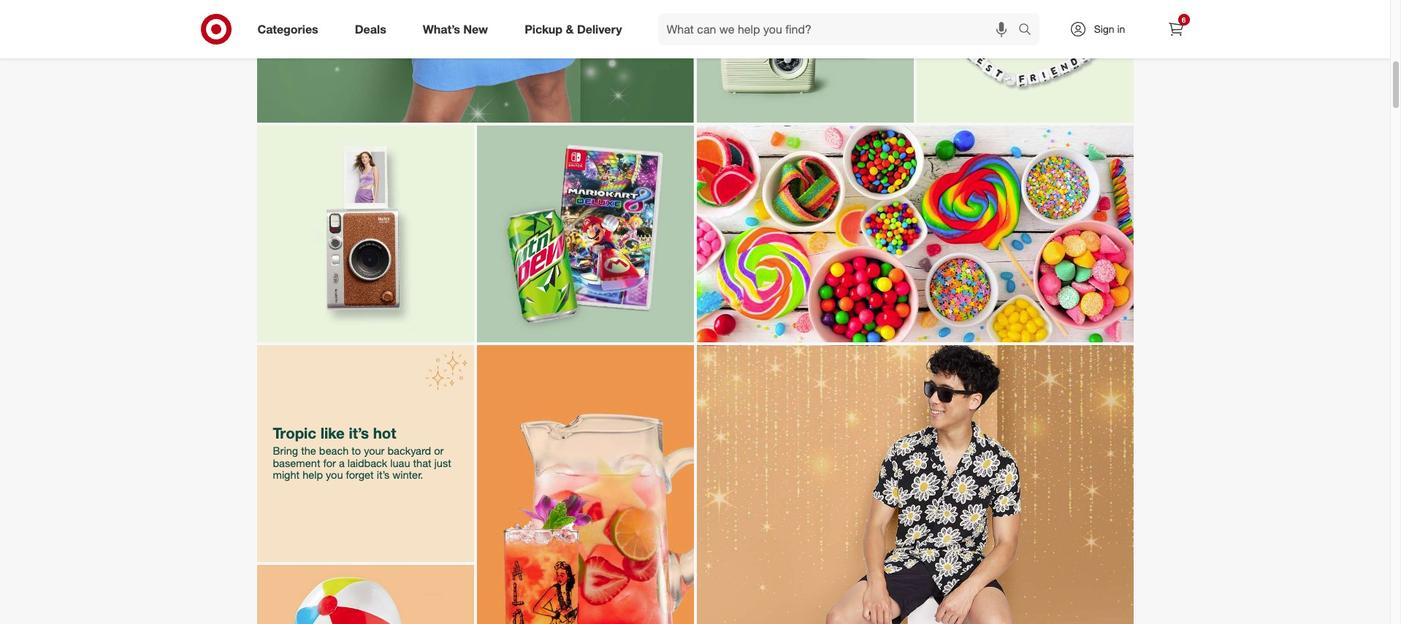 Task type: locate. For each thing, give the bounding box(es) containing it.
tropic like it's hot bring the beach to your backyard or basement for a laidback luau that just might help you forget it's winter.
[[273, 425, 454, 482]]

laidback
[[348, 457, 388, 470]]

it's up to
[[349, 425, 369, 443]]

the
[[301, 445, 316, 458]]

pickup
[[525, 22, 563, 36]]

categories link
[[245, 13, 337, 45]]

forget
[[346, 470, 374, 482]]

0 horizontal spatial it's
[[349, 425, 369, 443]]

search button
[[1012, 13, 1047, 48]]

categories
[[258, 22, 318, 36]]

in
[[1118, 23, 1126, 35]]

help
[[303, 470, 323, 482]]

winter.
[[393, 470, 423, 482]]

what's new
[[423, 22, 488, 36]]

luau
[[391, 457, 410, 470]]

bring
[[273, 445, 298, 458]]

new
[[464, 22, 488, 36]]

delivery
[[577, 22, 622, 36]]

beach
[[319, 445, 349, 458]]

sign
[[1095, 23, 1115, 35]]

just
[[435, 457, 452, 470]]

search
[[1012, 23, 1047, 38]]

or
[[434, 445, 444, 458]]

1 vertical spatial it's
[[377, 470, 390, 482]]

it's left luau
[[377, 470, 390, 482]]

tropic
[[273, 425, 316, 443]]

it's
[[349, 425, 369, 443], [377, 470, 390, 482]]



Task type: vqa. For each thing, say whether or not it's contained in the screenshot.
Reg. within the , Epson WorkForce Pro WF-3823 printer. Reg. 149.99
no



Task type: describe. For each thing, give the bounding box(es) containing it.
0 vertical spatial it's
[[349, 425, 369, 443]]

to
[[352, 445, 361, 458]]

sign in link
[[1057, 13, 1149, 45]]

&
[[566, 22, 574, 36]]

1 horizontal spatial it's
[[377, 470, 390, 482]]

pickup & delivery link
[[512, 13, 641, 45]]

what's
[[423, 22, 460, 36]]

backyard
[[388, 445, 431, 458]]

hot
[[373, 425, 397, 443]]

a
[[339, 457, 345, 470]]

pickup & delivery
[[525, 22, 622, 36]]

that
[[413, 457, 432, 470]]

like
[[321, 425, 345, 443]]

deals
[[355, 22, 386, 36]]

your
[[364, 445, 385, 458]]

sign in
[[1095, 23, 1126, 35]]

what's new link
[[411, 13, 507, 45]]

6
[[1182, 15, 1186, 24]]

deals link
[[343, 13, 405, 45]]

6 link
[[1160, 13, 1193, 45]]

might
[[273, 470, 300, 482]]

you
[[326, 470, 343, 482]]

What can we help you find? suggestions appear below search field
[[658, 13, 1022, 45]]

for
[[323, 457, 336, 470]]

basement
[[273, 457, 320, 470]]



